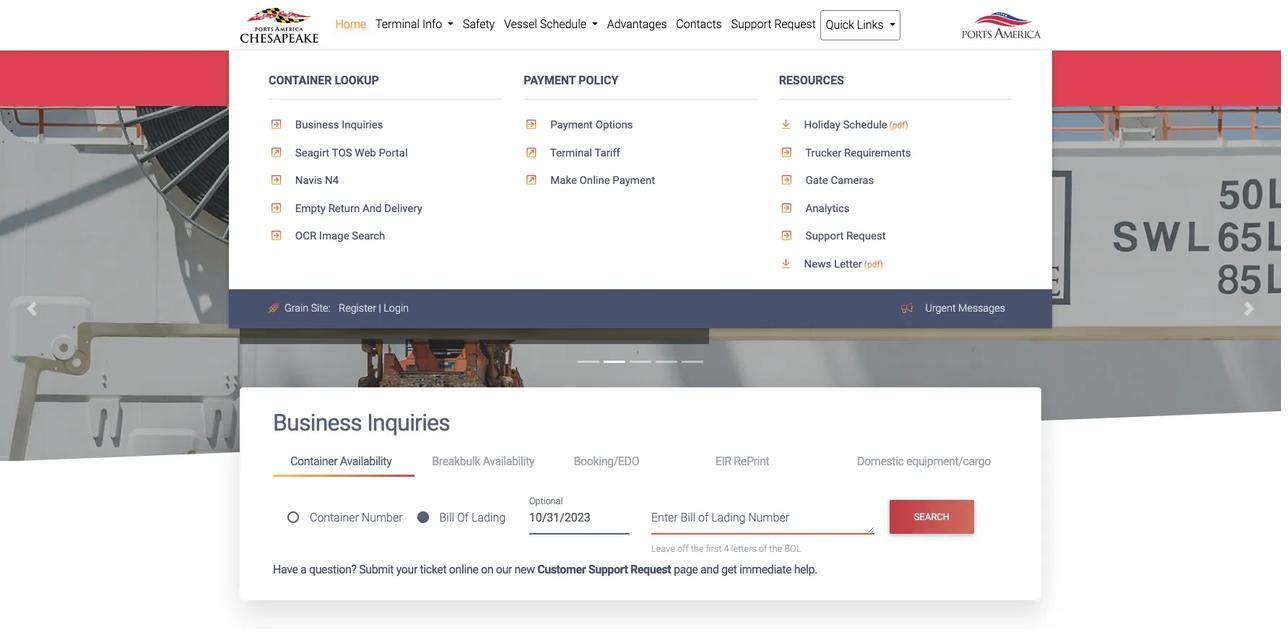 Task type: vqa. For each thing, say whether or not it's contained in the screenshot.
our to the right
yes



Task type: locate. For each thing, give the bounding box(es) containing it.
and left bcos
[[477, 279, 495, 293]]

port up technologies
[[451, 245, 471, 258]]

and down administration.
[[497, 262, 515, 276]]

0 vertical spatial on
[[489, 64, 501, 77]]

with up utilizing
[[365, 245, 385, 258]]

our left new
[[496, 563, 512, 577]]

0 horizontal spatial request
[[630, 563, 671, 577]]

letters
[[731, 544, 757, 555]]

0 vertical spatial to
[[352, 198, 367, 219]]

america inside seagirt marine terminal is operated by ports america chesapeake under a public- private partnership with the maryland port administration.                         we are committed to developing and utilizing advanced technologies and enhanced infrastructure at the port of baltimore to provide                         our customers and bcos world-class service.
[[485, 227, 524, 241]]

request inside quick links element
[[846, 230, 886, 243]]

1
[[325, 223, 332, 237]]

(pdf) up trucker requirements link
[[889, 121, 908, 131]]

of inside seagirt marine terminal is operated by ports america chesapeake under a public- private partnership with the maryland port administration.                         we are committed to developing and utilizing advanced technologies and enhanced infrastructure at the port of baltimore to provide                         our customers and bcos world-class service.
[[297, 279, 306, 293]]

gate right main
[[693, 64, 714, 77]]

1 vertical spatial (pdf)
[[864, 260, 883, 270]]

(pdf) inside news letter (pdf)
[[864, 260, 883, 270]]

request down leave
[[630, 563, 671, 577]]

1 vertical spatial a
[[617, 227, 623, 241]]

1 horizontal spatial schedule
[[843, 119, 887, 132]]

included.
[[402, 80, 446, 93]]

to down utilizing
[[357, 279, 366, 293]]

america up by
[[418, 198, 484, 219]]

request
[[774, 17, 816, 31], [846, 230, 886, 243], [630, 563, 671, 577]]

0 horizontal spatial with
[[365, 245, 385, 258]]

payment for payment options
[[550, 119, 593, 132]]

search down chesapeake's
[[352, 230, 385, 243]]

1 horizontal spatial our
[[496, 563, 512, 577]]

baltimore up moves
[[400, 223, 446, 237]]

1 horizontal spatial a
[[562, 206, 568, 220]]

on right online
[[481, 563, 493, 577]]

utilizing
[[348, 262, 384, 276]]

bcos
[[497, 279, 524, 293]]

safety link
[[458, 10, 499, 39]]

2 vertical spatial container
[[310, 511, 359, 525]]

0 vertical spatial baltimore
[[400, 223, 446, 237]]

0 vertical spatial our
[[405, 279, 421, 293]]

container for container availability
[[290, 455, 337, 469]]

1 vertical spatial chesapeake
[[527, 227, 585, 241]]

1 horizontal spatial search
[[914, 512, 950, 523]]

inquiries up breakbulk
[[367, 410, 450, 437]]

0 vertical spatial business
[[295, 119, 339, 132]]

bill right "enter"
[[681, 511, 695, 525]]

1 horizontal spatial is
[[488, 241, 496, 254]]

chesapeake up we
[[527, 227, 585, 241]]

0 vertical spatial search
[[352, 230, 385, 243]]

welcome
[[274, 198, 347, 219]]

ports
[[371, 198, 414, 219], [274, 206, 300, 220], [457, 227, 482, 241]]

port down developing
[[274, 279, 294, 293]]

seagirt up navis n4
[[295, 146, 329, 159]]

terminal inside seagirt marine terminal is operated by ports america chesapeake under a public- private partnership with the maryland port administration.                         we are committed to developing and utilizing advanced technologies and enhanced infrastructure at the port of baltimore to provide                         our customers and bcos world-class service.
[[345, 227, 387, 241]]

1 vertical spatial baltimore
[[309, 279, 354, 293]]

availability up the container number
[[340, 455, 392, 469]]

in right teu
[[389, 223, 398, 237]]

an up one
[[509, 223, 521, 237]]

1 horizontal spatial support
[[731, 17, 771, 31]]

will left process
[[806, 64, 820, 77]]

1 horizontal spatial with
[[487, 223, 507, 237]]

1 vertical spatial marine
[[447, 206, 480, 220]]

to down public-
[[637, 245, 647, 258]]

schedule up trucker requirements
[[843, 119, 887, 132]]

info
[[422, 17, 442, 31]]

terminal left info
[[375, 17, 420, 31]]

marine up 3:30
[[321, 64, 353, 77]]

search inside button
[[914, 512, 950, 523]]

chesapeake inside seagirt marine terminal is operated by ports america chesapeake under a public- private partnership with the maryland port administration.                         we are committed to developing and utilizing advanced technologies and enhanced infrastructure at the port of baltimore to provide                         our customers and bcos world-class service.
[[527, 227, 585, 241]]

support up new
[[731, 17, 771, 31]]

1 horizontal spatial an
[[509, 223, 521, 237]]

is right it
[[488, 241, 496, 254]]

rate
[[594, 223, 612, 237]]

0 horizontal spatial america
[[302, 206, 342, 220]]

1 vertical spatial support
[[806, 230, 844, 243]]

0 vertical spatial schedule
[[540, 17, 586, 31]]

america up administration.
[[485, 227, 524, 241]]

bullhorn image
[[901, 303, 916, 314]]

of
[[603, 206, 613, 220], [614, 223, 624, 237], [376, 241, 386, 254], [519, 241, 528, 254], [297, 279, 306, 293], [698, 511, 709, 525], [759, 544, 767, 555]]

terminal up 'make'
[[550, 146, 592, 159]]

moves
[[403, 241, 435, 254]]

business up container availability at the bottom
[[273, 410, 362, 437]]

marine up the "2018,"
[[447, 206, 480, 220]]

request left quick
[[774, 17, 816, 31]]

number up bol
[[748, 511, 789, 525]]

baltimore inside 'ports america chesapeake's seagirt marine terminal has set a record of handling more than 1 million teu in baltimore in 2018,                         with an annual growth rate of 5 percent. achieving an average of 37 moves per hour, it is one of the fastest and most efficient terminals on the u.s. east coast.'
[[400, 223, 446, 237]]

the seagirt marine terminal gates will be open on october 9th, columbus day. the main gate and new vail gate will process trucks from 6:00 am – 3:30 pm, reefers included. alert
[[0, 51, 1281, 106]]

(pdf) right letter
[[864, 260, 883, 270]]

vessel schedule link
[[499, 10, 602, 39]]

business inquiries up container availability at the bottom
[[273, 410, 450, 437]]

the down annual
[[531, 241, 546, 254]]

letter
[[834, 258, 862, 271]]

1 horizontal spatial baltimore
[[400, 223, 446, 237]]

a inside seagirt marine terminal is operated by ports america chesapeake under a public- private partnership with the maryland port administration.                         we are committed to developing and utilizing advanced technologies and enhanced infrastructure at the port of baltimore to provide                         our customers and bcos world-class service.
[[617, 227, 623, 241]]

technologies
[[435, 262, 495, 276]]

0 vertical spatial payment
[[524, 74, 576, 87]]

to up million
[[352, 198, 367, 219]]

contacts
[[676, 17, 722, 31]]

2 vertical spatial marine
[[310, 227, 343, 241]]

gate
[[693, 64, 714, 77], [782, 64, 803, 77]]

0 vertical spatial marine
[[321, 64, 353, 77]]

schedule for holiday
[[843, 119, 887, 132]]

container inside quick links element
[[269, 74, 332, 87]]

advantages
[[607, 17, 667, 31]]

0 horizontal spatial our
[[405, 279, 421, 293]]

0 horizontal spatial support
[[588, 563, 628, 577]]

1 vertical spatial business inquiries
[[273, 410, 450, 437]]

(pdf) for letter
[[864, 260, 883, 270]]

0 vertical spatial inquiries
[[342, 119, 383, 132]]

1 vertical spatial container
[[290, 455, 337, 469]]

0 horizontal spatial schedule
[[540, 17, 586, 31]]

an down 1
[[322, 241, 334, 254]]

0 horizontal spatial search
[[352, 230, 385, 243]]

0 horizontal spatial an
[[322, 241, 334, 254]]

1 horizontal spatial request
[[774, 17, 816, 31]]

of
[[457, 511, 469, 525]]

trucker
[[805, 146, 841, 159]]

the right day.
[[646, 64, 664, 77]]

terminal down chesapeake's
[[345, 227, 387, 241]]

1 horizontal spatial gate
[[782, 64, 803, 77]]

1 gate from the left
[[693, 64, 714, 77]]

the left bol
[[769, 544, 782, 555]]

image
[[319, 230, 349, 243]]

1 arrow to bottom image from the top
[[779, 119, 801, 130]]

2 horizontal spatial support
[[806, 230, 844, 243]]

of down developing
[[297, 279, 306, 293]]

1 vertical spatial with
[[365, 245, 385, 258]]

ports down impact
[[371, 198, 414, 219]]

container for container lookup
[[269, 74, 332, 87]]

business up tos
[[295, 119, 339, 132]]

of left 5
[[614, 223, 624, 237]]

the seagirt marine terminal gates will be open on october 9th, columbus day. the main gate and new vail gate will process trucks from 6:00 am – 3:30 pm, reefers included.
[[240, 64, 895, 93]]

service.
[[583, 279, 619, 293]]

infrastructure
[[567, 262, 630, 276]]

have a question? submit your ticket online on our new customer support request page and get immediate help.
[[273, 563, 817, 577]]

(pdf) inside holiday schedule (pdf)
[[889, 121, 908, 131]]

chesapeake's
[[344, 206, 409, 220]]

1 horizontal spatial availability
[[483, 455, 534, 469]]

and inside "the seagirt marine terminal gates will be open on october 9th, columbus day. the main gate and new vail gate will process trucks from 6:00 am – 3:30 pm, reefers included."
[[717, 64, 735, 77]]

0 vertical spatial support request link
[[726, 10, 820, 39]]

bill
[[439, 511, 454, 525], [681, 511, 695, 525]]

east
[[374, 258, 395, 272]]

support down analytics
[[806, 230, 844, 243]]

seagirt up am at left
[[284, 64, 318, 77]]

arrow to bottom image for news letter
[[779, 258, 801, 269]]

0 horizontal spatial availability
[[340, 455, 392, 469]]

1 vertical spatial an
[[322, 241, 334, 254]]

on down the image
[[321, 258, 333, 272]]

bill left of
[[439, 511, 454, 525]]

1 vertical spatial request
[[846, 230, 886, 243]]

seagirt up the operated
[[411, 206, 444, 220]]

2 horizontal spatial a
[[617, 227, 623, 241]]

leave off the first 4 letters of the bol
[[651, 544, 801, 555]]

of up first
[[698, 511, 709, 525]]

than
[[302, 223, 323, 237]]

arrow to bottom image
[[779, 119, 801, 130], [779, 258, 801, 269]]

0 horizontal spatial is
[[389, 227, 397, 241]]

0 horizontal spatial lading
[[472, 511, 506, 525]]

reprint
[[734, 455, 769, 469]]

0 horizontal spatial the
[[263, 64, 281, 77]]

quick links link
[[820, 10, 900, 40]]

developing
[[274, 262, 325, 276]]

marine inside 'ports america chesapeake's seagirt marine terminal has set a record of handling more than 1 million teu in baltimore in 2018,                         with an annual growth rate of 5 percent. achieving an average of 37 moves per hour, it is one of the fastest and most efficient terminals on the u.s. east coast.'
[[447, 206, 480, 220]]

booking/edo
[[574, 455, 639, 469]]

search down domestic equipment/cargo link
[[914, 512, 950, 523]]

1 vertical spatial payment
[[550, 119, 593, 132]]

number up "submit"
[[362, 511, 403, 525]]

0 horizontal spatial baltimore
[[309, 279, 354, 293]]

0 vertical spatial request
[[774, 17, 816, 31]]

terminal left has
[[482, 206, 523, 220]]

marine inside "the seagirt marine terminal gates will be open on october 9th, columbus day. the main gate and new vail gate will process trucks from 6:00 am – 3:30 pm, reefers included."
[[321, 64, 353, 77]]

links
[[857, 18, 884, 32]]

1 vertical spatial our
[[496, 563, 512, 577]]

set
[[545, 206, 560, 220]]

1 vertical spatial arrow to bottom image
[[779, 258, 801, 269]]

schedule right "vessel" in the left of the page
[[540, 17, 586, 31]]

ports up 'more'
[[274, 206, 300, 220]]

schedule inside quick links element
[[843, 119, 887, 132]]

terminal info link
[[371, 10, 458, 39]]

2 vertical spatial a
[[300, 563, 306, 577]]

is right teu
[[389, 227, 397, 241]]

requirements
[[844, 146, 911, 159]]

and left new
[[717, 64, 735, 77]]

support request link up vail
[[726, 10, 820, 39]]

the up 6:00
[[263, 64, 281, 77]]

provide
[[368, 279, 403, 293]]

marine
[[321, 64, 353, 77], [447, 206, 480, 220], [310, 227, 343, 241]]

make online payment
[[548, 174, 655, 187]]

a left 5
[[617, 227, 623, 241]]

support request link up letter
[[779, 223, 1012, 250]]

seagirt tos web portal
[[293, 146, 408, 159]]

2 horizontal spatial request
[[846, 230, 886, 243]]

business inside quick links element
[[295, 119, 339, 132]]

seagirt inside "the seagirt marine terminal gates will be open on october 9th, columbus day. the main gate and new vail gate will process trucks from 6:00 am – 3:30 pm, reefers included."
[[284, 64, 318, 77]]

grain site:
[[284, 303, 330, 315]]

business
[[295, 119, 339, 132], [273, 410, 362, 437]]

0 vertical spatial arrow to bottom image
[[779, 119, 801, 130]]

0 vertical spatial a
[[562, 206, 568, 220]]

1 vertical spatial support request
[[803, 230, 886, 243]]

baltimore up read more
[[309, 279, 354, 293]]

1 horizontal spatial the
[[646, 64, 664, 77]]

terminal up reefers
[[356, 64, 395, 77]]

optional
[[529, 496, 563, 507]]

support request up news letter (pdf) in the right of the page
[[803, 230, 886, 243]]

availability for breakbulk availability
[[483, 455, 534, 469]]

are
[[565, 245, 580, 258]]

business inquiries up tos
[[293, 119, 383, 132]]

request up letter
[[846, 230, 886, 243]]

ocr image search link
[[269, 223, 502, 250]]

2 in from the left
[[448, 223, 456, 237]]

eir reprint link
[[698, 449, 840, 475]]

0 vertical spatial with
[[487, 223, 507, 237]]

support right 'customer'
[[588, 563, 628, 577]]

payment
[[524, 74, 576, 87], [550, 119, 593, 132], [613, 174, 655, 187]]

2 vertical spatial payment
[[613, 174, 655, 187]]

vessel
[[504, 17, 537, 31]]

portal
[[379, 146, 408, 159]]

trucker requirements
[[803, 146, 911, 159]]

6:00
[[264, 80, 287, 93]]

gate cameras
[[803, 174, 874, 187]]

a right set
[[562, 206, 568, 220]]

with up one
[[487, 223, 507, 237]]

have
[[273, 563, 298, 577]]

payment policy
[[524, 74, 618, 87]]

2 horizontal spatial ports
[[457, 227, 482, 241]]

help.
[[794, 563, 817, 577]]

a right have
[[300, 563, 306, 577]]

and right are
[[583, 241, 601, 254]]

0 vertical spatial container
[[269, 74, 332, 87]]

1 availability from the left
[[340, 455, 392, 469]]

domestic equipment/cargo link
[[840, 449, 1008, 475]]

2 horizontal spatial america
[[485, 227, 524, 241]]

1 horizontal spatial bill
[[681, 511, 695, 525]]

0 horizontal spatial in
[[389, 223, 398, 237]]

1 the from the left
[[263, 64, 281, 77]]

chesapeake up annual
[[488, 198, 585, 219]]

0 vertical spatial business inquiries
[[293, 119, 383, 132]]

0 vertical spatial (pdf)
[[889, 121, 908, 131]]

customers
[[424, 279, 474, 293]]

empty return and delivery link
[[269, 195, 502, 223]]

on right open
[[489, 64, 501, 77]]

2 the from the left
[[646, 64, 664, 77]]

inquiries up web
[[342, 119, 383, 132]]

safety
[[463, 17, 495, 31]]

1 horizontal spatial in
[[448, 223, 456, 237]]

lading right of
[[472, 511, 506, 525]]

search inside quick links element
[[352, 230, 385, 243]]

arrow to bottom image left news
[[779, 258, 801, 269]]

support request
[[731, 17, 816, 31], [803, 230, 886, 243]]

1 vertical spatial search
[[914, 512, 950, 523]]

1 horizontal spatial will
[[806, 64, 820, 77]]

your
[[396, 563, 417, 577]]

america up 1
[[302, 206, 342, 220]]

navis n4 link
[[269, 167, 502, 195]]

with inside 'ports america chesapeake's seagirt marine terminal has set a record of handling more than 1 million teu in baltimore in 2018,                         with an annual growth rate of 5 percent. achieving an average of 37 moves per hour, it is one of the fastest and most efficient terminals on the u.s. east coast.'
[[487, 223, 507, 237]]

seagirt up private
[[274, 227, 308, 241]]

1 will from the left
[[428, 64, 442, 77]]

1 horizontal spatial lading
[[711, 511, 745, 525]]

ports right by
[[457, 227, 482, 241]]

container inside container availability link
[[290, 455, 337, 469]]

support request up vail
[[731, 17, 816, 31]]

inquiries
[[342, 119, 383, 132], [367, 410, 450, 437]]

record
[[571, 206, 601, 220]]

availability right breakbulk
[[483, 455, 534, 469]]

and down 'partnership'
[[328, 262, 346, 276]]

lading up 4
[[711, 511, 745, 525]]

and inside 'ports america chesapeake's seagirt marine terminal has set a record of handling more than 1 million teu in baltimore in 2018,                         with an annual growth rate of 5 percent. achieving an average of 37 moves per hour, it is one of the fastest and most efficient terminals on the u.s. east coast.'
[[583, 241, 601, 254]]

1 vertical spatial port
[[274, 279, 294, 293]]

0 vertical spatial port
[[451, 245, 471, 258]]

0 horizontal spatial a
[[300, 563, 306, 577]]

0 vertical spatial an
[[509, 223, 521, 237]]

is inside seagirt marine terminal is operated by ports america chesapeake under a public- private partnership with the maryland port administration.                         we are committed to developing and utilizing advanced technologies and enhanced infrastructure at the port of baltimore to provide                         our customers and bcos world-class service.
[[389, 227, 397, 241]]

arrow to bottom image left holiday
[[779, 119, 801, 130]]

1 vertical spatial schedule
[[843, 119, 887, 132]]

will
[[428, 64, 442, 77], [806, 64, 820, 77]]

our inside seagirt marine terminal is operated by ports america chesapeake under a public- private partnership with the maryland port administration.                         we are committed to developing and utilizing advanced technologies and enhanced infrastructure at the port of baltimore to provide                         our customers and bcos world-class service.
[[405, 279, 421, 293]]

delivery
[[384, 202, 422, 215]]

2 availability from the left
[[483, 455, 534, 469]]

(pdf) for schedule
[[889, 121, 908, 131]]

0 horizontal spatial ports
[[274, 206, 300, 220]]

payment options
[[548, 119, 633, 132]]

ocr image search
[[293, 230, 385, 243]]

in up per
[[448, 223, 456, 237]]

schedule for vessel
[[540, 17, 586, 31]]

1 vertical spatial support request link
[[779, 223, 1012, 250]]

0 horizontal spatial port
[[274, 279, 294, 293]]

business inquiries
[[293, 119, 383, 132], [273, 410, 450, 437]]

with inside seagirt marine terminal is operated by ports america chesapeake under a public- private partnership with the maryland port administration.                         we are committed to developing and utilizing advanced technologies and enhanced infrastructure at the port of baltimore to provide                         our customers and bcos world-class service.
[[365, 245, 385, 258]]

our down advanced
[[405, 279, 421, 293]]

lookup
[[335, 74, 379, 87]]

1 vertical spatial on
[[321, 258, 333, 272]]

number
[[362, 511, 403, 525], [748, 511, 789, 525]]

will left be on the top left
[[428, 64, 442, 77]]

analytics link
[[779, 195, 1012, 223]]

1 horizontal spatial ports
[[371, 198, 414, 219]]

2 vertical spatial request
[[630, 563, 671, 577]]

1 horizontal spatial (pdf)
[[889, 121, 908, 131]]

2 arrow to bottom image from the top
[[779, 258, 801, 269]]

marine up 'partnership'
[[310, 227, 343, 241]]

0 horizontal spatial gate
[[693, 64, 714, 77]]

gate right vail
[[782, 64, 803, 77]]

0 horizontal spatial (pdf)
[[864, 260, 883, 270]]



Task type: describe. For each thing, give the bounding box(es) containing it.
marine inside seagirt marine terminal is operated by ports america chesapeake under a public- private partnership with the maryland port administration.                         we are committed to developing and utilizing advanced technologies and enhanced infrastructure at the port of baltimore to provide                         our customers and bcos world-class service.
[[310, 227, 343, 241]]

container for container number
[[310, 511, 359, 525]]

is inside 'ports america chesapeake's seagirt marine terminal has set a record of handling more than 1 million teu in baltimore in 2018,                         with an annual growth rate of 5 percent. achieving an average of 37 moves per hour, it is one of the fastest and most efficient terminals on the u.s. east coast.'
[[488, 241, 496, 254]]

of right letters
[[759, 544, 767, 555]]

the right off
[[691, 544, 704, 555]]

operated
[[399, 227, 441, 241]]

read more
[[313, 301, 361, 312]]

domestic equipment/cargo
[[857, 455, 991, 469]]

has
[[526, 206, 543, 220]]

baltimore inside seagirt marine terminal is operated by ports america chesapeake under a public- private partnership with the maryland port administration.                         we are committed to developing and utilizing advanced technologies and enhanced infrastructure at the port of baltimore to provide                         our customers and bcos world-class service.
[[309, 279, 354, 293]]

–
[[309, 80, 315, 93]]

business inquiries inside business inquiries link
[[293, 119, 383, 132]]

2 gate from the left
[[782, 64, 803, 77]]

1 vertical spatial inquiries
[[367, 410, 450, 437]]

annual
[[524, 223, 556, 237]]

economic engine image
[[0, 106, 1281, 630]]

ocr
[[295, 230, 316, 243]]

contacts link
[[672, 10, 726, 39]]

question?
[[309, 563, 356, 577]]

arrow to bottom image for holiday schedule
[[779, 119, 801, 130]]

we
[[548, 245, 563, 258]]

container lookup
[[269, 74, 379, 87]]

percent.
[[635, 223, 673, 237]]

Enter Bill of Lading Number text field
[[651, 510, 874, 534]]

new
[[738, 64, 760, 77]]

payment options link
[[524, 111, 757, 139]]

return
[[328, 202, 360, 215]]

page
[[674, 563, 698, 577]]

login link
[[384, 303, 409, 315]]

domestic
[[857, 455, 904, 469]]

on inside 'ports america chesapeake's seagirt marine terminal has set a record of handling more than 1 million teu in baltimore in 2018,                         with an annual growth rate of 5 percent. achieving an average of 37 moves per hour, it is one of the fastest and most efficient terminals on the u.s. east coast.'
[[321, 258, 333, 272]]

2 vertical spatial support
[[588, 563, 628, 577]]

of left 37
[[376, 241, 386, 254]]

new
[[514, 563, 535, 577]]

register link
[[339, 303, 376, 315]]

public-
[[626, 227, 657, 241]]

business inquiries link
[[269, 111, 502, 139]]

2 vertical spatial on
[[481, 563, 493, 577]]

support inside quick links element
[[806, 230, 844, 243]]

u.s.
[[353, 258, 371, 272]]

world-
[[526, 279, 556, 293]]

0 vertical spatial support request
[[731, 17, 816, 31]]

terminal inside 'ports america chesapeake's seagirt marine terminal has set a record of handling more than 1 million teu in baltimore in 2018,                         with an annual growth rate of 5 percent. achieving an average of 37 moves per hour, it is one of the fastest and most efficient terminals on the u.s. east coast.'
[[482, 206, 523, 220]]

register
[[339, 303, 376, 315]]

more
[[337, 301, 361, 312]]

home link
[[331, 10, 371, 39]]

maryland
[[405, 245, 449, 258]]

availability for container availability
[[340, 455, 392, 469]]

1 horizontal spatial number
[[748, 511, 789, 525]]

efficient
[[631, 241, 668, 254]]

hour,
[[455, 241, 478, 254]]

make
[[550, 174, 577, 187]]

private
[[274, 245, 306, 258]]

1 in from the left
[[389, 223, 398, 237]]

0 horizontal spatial bill
[[439, 511, 454, 525]]

main
[[667, 64, 690, 77]]

advanced
[[386, 262, 432, 276]]

a inside 'ports america chesapeake's seagirt marine terminal has set a record of handling more than 1 million teu in baltimore in 2018,                         with an annual growth rate of 5 percent. achieving an average of 37 moves per hour, it is one of the fastest and most efficient terminals on the u.s. east coast.'
[[562, 206, 568, 220]]

the up advanced
[[387, 245, 402, 258]]

seagirt inside quick links element
[[295, 146, 329, 159]]

partnership
[[309, 245, 362, 258]]

support request inside quick links element
[[803, 230, 886, 243]]

the right at
[[644, 262, 659, 276]]

the left u.s.
[[336, 258, 350, 272]]

urgent messages link
[[918, 295, 1012, 322]]

ports inside seagirt marine terminal is operated by ports america chesapeake under a public- private partnership with the maryland port administration.                         we are committed to developing and utilizing advanced technologies and enhanced infrastructure at the port of baltimore to provide                         our customers and bcos world-class service.
[[457, 227, 482, 241]]

0 vertical spatial chesapeake
[[488, 198, 585, 219]]

america inside 'ports america chesapeake's seagirt marine terminal has set a record of handling more than 1 million teu in baltimore in 2018,                         with an annual growth rate of 5 percent. achieving an average of 37 moves per hour, it is one of the fastest and most efficient terminals on the u.s. east coast.'
[[302, 206, 342, 220]]

terminal inside "the seagirt marine terminal gates will be open on october 9th, columbus day. the main gate and new vail gate will process trucks from 6:00 am – 3:30 pm, reefers included."
[[356, 64, 395, 77]]

2 vertical spatial to
[[357, 279, 366, 293]]

container availability link
[[273, 449, 415, 478]]

messages
[[958, 303, 1005, 315]]

more
[[274, 223, 299, 237]]

3:30
[[318, 80, 341, 93]]

economic
[[274, 177, 352, 198]]

terminal tariff link
[[524, 139, 757, 167]]

by
[[443, 227, 455, 241]]

process
[[823, 64, 862, 77]]

holiday
[[804, 119, 840, 132]]

handling
[[615, 206, 656, 220]]

read more link
[[279, 290, 396, 323]]

1 vertical spatial to
[[637, 245, 647, 258]]

holiday schedule (pdf)
[[801, 119, 908, 132]]

coast.
[[397, 258, 428, 272]]

payment for payment policy
[[524, 74, 576, 87]]

growth
[[558, 223, 591, 237]]

site:
[[311, 303, 330, 315]]

ports inside 'ports america chesapeake's seagirt marine terminal has set a record of handling more than 1 million teu in baltimore in 2018,                         with an annual growth rate of 5 percent. achieving an average of 37 moves per hour, it is one of the fastest and most efficient terminals on the u.s. east coast.'
[[274, 206, 300, 220]]

ports america chesapeake image
[[0, 106, 1281, 630]]

login
[[384, 303, 409, 315]]

0 vertical spatial support
[[731, 17, 771, 31]]

immediate
[[739, 563, 792, 577]]

eir reprint
[[715, 455, 769, 469]]

policy
[[579, 74, 618, 87]]

quick links element
[[229, 51, 1052, 328]]

terminal inside terminal tariff link
[[550, 146, 592, 159]]

quick
[[826, 18, 854, 32]]

2 will from the left
[[806, 64, 820, 77]]

and left get
[[700, 563, 719, 577]]

inquiries inside quick links element
[[342, 119, 383, 132]]

enter
[[651, 511, 678, 525]]

terminal info
[[375, 17, 445, 31]]

terminal inside terminal info link
[[375, 17, 420, 31]]

Optional text field
[[529, 506, 630, 535]]

booking/edo link
[[556, 449, 698, 475]]

fastest
[[548, 241, 581, 254]]

1 horizontal spatial america
[[418, 198, 484, 219]]

welcome to ports america chesapeake llc
[[274, 198, 619, 219]]

of up rate
[[603, 206, 613, 220]]

average
[[337, 241, 374, 254]]

enter bill of lading number
[[651, 511, 789, 525]]

web
[[355, 146, 376, 159]]

seagirt inside seagirt marine terminal is operated by ports america chesapeake under a public- private partnership with the maryland port administration.                         we are committed to developing and utilizing advanced technologies and enhanced infrastructure at the port of baltimore to provide                         our customers and bcos world-class service.
[[274, 227, 308, 241]]

home
[[335, 17, 366, 31]]

on inside "the seagirt marine terminal gates will be open on october 9th, columbus day. the main gate and new vail gate will process trucks from 6:00 am – 3:30 pm, reefers included."
[[489, 64, 501, 77]]

terminal tariff
[[548, 146, 620, 159]]

1 horizontal spatial port
[[451, 245, 471, 258]]

it
[[480, 241, 486, 254]]

9th,
[[547, 64, 565, 77]]

navis n4
[[293, 174, 339, 187]]

tariff
[[595, 146, 620, 159]]

customer support request link
[[537, 563, 671, 577]]

register | login
[[339, 303, 409, 315]]

0 horizontal spatial number
[[362, 511, 403, 525]]

advantages link
[[602, 10, 672, 39]]

enhanced
[[518, 262, 564, 276]]

1 vertical spatial business
[[273, 410, 362, 437]]

leave
[[651, 544, 675, 555]]

bol
[[784, 544, 801, 555]]

get
[[721, 563, 737, 577]]

wheat image
[[269, 303, 282, 314]]

llc
[[589, 198, 619, 219]]

container number
[[310, 511, 403, 525]]

4
[[724, 544, 729, 555]]

of right one
[[519, 241, 528, 254]]

seagirt inside 'ports america chesapeake's seagirt marine terminal has set a record of handling more than 1 million teu in baltimore in 2018,                         with an annual growth rate of 5 percent. achieving an average of 37 moves per hour, it is one of the fastest and most efficient terminals on the u.s. east coast.'
[[411, 206, 444, 220]]

trucker requirements link
[[779, 139, 1012, 167]]

search button
[[889, 501, 974, 534]]



